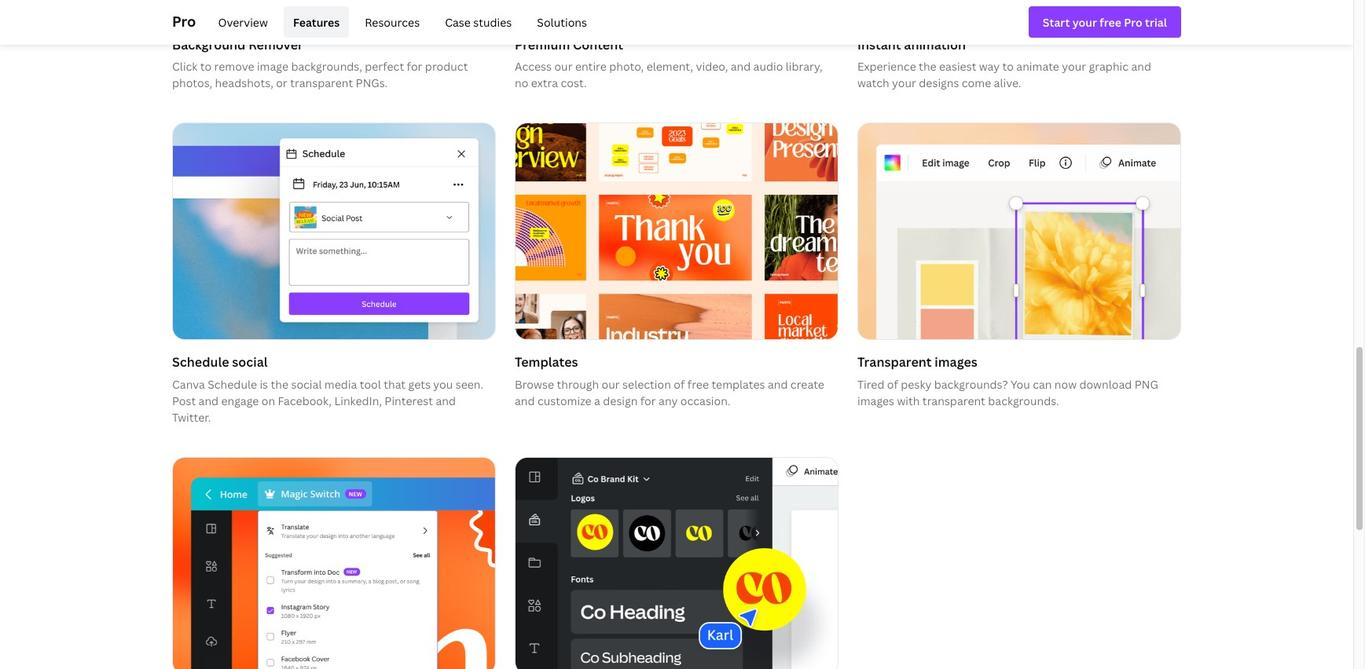 Task type: locate. For each thing, give the bounding box(es) containing it.
instant
[[858, 36, 902, 53]]

to up alive.
[[1003, 59, 1014, 74]]

0 horizontal spatial transparent
[[290, 76, 353, 91]]

0 horizontal spatial of
[[674, 377, 685, 392]]

can
[[1033, 377, 1053, 392]]

1 vertical spatial your
[[893, 76, 917, 91]]

the
[[919, 59, 937, 74], [271, 377, 289, 392]]

to
[[200, 59, 212, 74], [1003, 59, 1014, 74]]

remover
[[249, 36, 303, 53]]

transparent
[[858, 354, 932, 371]]

cost.
[[561, 76, 587, 91]]

0 horizontal spatial images
[[858, 394, 895, 409]]

no
[[515, 76, 529, 91]]

2 of from the left
[[888, 377, 899, 392]]

schedule up canva
[[172, 354, 229, 371]]

for
[[407, 59, 423, 74], [641, 394, 656, 409]]

the inside canva schedule is the social media tool that gets you seen. post and engage on facebook, linkedin, pinterest and twitter.
[[271, 377, 289, 392]]

your left graphic on the top right of the page
[[1063, 59, 1087, 74]]

our
[[555, 59, 573, 74], [602, 377, 620, 392]]

schedule
[[172, 354, 229, 371], [208, 377, 257, 392]]

of inside the tired of pesky backgrounds? you can now download png images with transparent backgrounds.
[[888, 377, 899, 392]]

now
[[1055, 377, 1077, 392]]

1 horizontal spatial to
[[1003, 59, 1014, 74]]

case studies link
[[436, 6, 522, 38]]

1 horizontal spatial of
[[888, 377, 899, 392]]

menu bar
[[202, 6, 597, 38]]

0 vertical spatial the
[[919, 59, 937, 74]]

your
[[1063, 59, 1087, 74], [893, 76, 917, 91]]

transparent inside the tired of pesky backgrounds? you can now download png images with transparent backgrounds.
[[923, 394, 986, 409]]

our up 'cost.'
[[555, 59, 573, 74]]

and left audio
[[731, 59, 751, 74]]

to right click at the top of the page
[[200, 59, 212, 74]]

1 vertical spatial the
[[271, 377, 289, 392]]

for down the selection at bottom
[[641, 394, 656, 409]]

1 vertical spatial social
[[291, 377, 322, 392]]

studies
[[474, 15, 512, 29]]

of
[[674, 377, 685, 392], [888, 377, 899, 392]]

to inside experience the easiest way to animate your graphic and watch your designs come alive.
[[1003, 59, 1014, 74]]

a
[[595, 394, 601, 409]]

1 horizontal spatial the
[[919, 59, 937, 74]]

1 horizontal spatial our
[[602, 377, 620, 392]]

0 horizontal spatial to
[[200, 59, 212, 74]]

transparent for remover
[[290, 76, 353, 91]]

for inside click to remove image backgrounds, perfect for product photos, headshots, or transparent pngs.
[[407, 59, 423, 74]]

0 vertical spatial our
[[555, 59, 573, 74]]

features
[[293, 15, 340, 29]]

extra
[[531, 76, 558, 91]]

our up design
[[602, 377, 620, 392]]

transparent down backgrounds?
[[923, 394, 986, 409]]

0 horizontal spatial the
[[271, 377, 289, 392]]

0 horizontal spatial for
[[407, 59, 423, 74]]

solutions
[[537, 15, 587, 29]]

experience the easiest way to animate your graphic and watch your designs come alive.
[[858, 59, 1152, 91]]

facebook,
[[278, 394, 332, 409]]

1 horizontal spatial images
[[935, 354, 978, 371]]

backgrounds?
[[935, 377, 1009, 392]]

menu bar containing overview
[[202, 6, 597, 38]]

your down experience
[[893, 76, 917, 91]]

easiest
[[940, 59, 977, 74]]

and inside 'access our entire photo, element, video, and audio library, no extra cost.'
[[731, 59, 751, 74]]

premium content
[[515, 36, 624, 53]]

2 to from the left
[[1003, 59, 1014, 74]]

designs
[[919, 76, 960, 91]]

twitter.
[[172, 410, 211, 425]]

1 vertical spatial our
[[602, 377, 620, 392]]

1 horizontal spatial transparent
[[923, 394, 986, 409]]

transparent inside click to remove image backgrounds, perfect for product photos, headshots, or transparent pngs.
[[290, 76, 353, 91]]

come
[[962, 76, 992, 91]]

menu bar inside pro element
[[202, 6, 597, 38]]

1 vertical spatial schedule
[[208, 377, 257, 392]]

resources link
[[356, 6, 429, 38]]

1 of from the left
[[674, 377, 685, 392]]

occasion.
[[681, 394, 731, 409]]

instant animation
[[858, 36, 966, 53]]

seen.
[[456, 377, 484, 392]]

social up is
[[232, 354, 268, 371]]

backgrounds.
[[989, 394, 1060, 409]]

1 horizontal spatial social
[[291, 377, 322, 392]]

free
[[688, 377, 709, 392]]

of right tired
[[888, 377, 899, 392]]

1 horizontal spatial for
[[641, 394, 656, 409]]

images
[[935, 354, 978, 371], [858, 394, 895, 409]]

and right graphic on the top right of the page
[[1132, 59, 1152, 74]]

0 horizontal spatial social
[[232, 354, 268, 371]]

and
[[731, 59, 751, 74], [1132, 59, 1152, 74], [768, 377, 788, 392], [199, 394, 219, 409], [436, 394, 456, 409], [515, 394, 535, 409]]

media
[[325, 377, 357, 392]]

download
[[1080, 377, 1133, 392]]

and inside experience the easiest way to animate your graphic and watch your designs come alive.
[[1132, 59, 1152, 74]]

customize
[[538, 394, 592, 409]]

of left the 'free'
[[674, 377, 685, 392]]

for right perfect on the top left
[[407, 59, 423, 74]]

resources
[[365, 15, 420, 29]]

1 to from the left
[[200, 59, 212, 74]]

canva
[[172, 377, 205, 392]]

schedule up the engage
[[208, 377, 257, 392]]

photo,
[[610, 59, 644, 74]]

transparent
[[290, 76, 353, 91], [923, 394, 986, 409]]

0 vertical spatial transparent
[[290, 76, 353, 91]]

of inside browse through our selection of free templates and create and customize a design for any occasion.
[[674, 377, 685, 392]]

browse through our selection of free templates and create and customize a design for any occasion.
[[515, 377, 825, 409]]

transparent for images
[[923, 394, 986, 409]]

0 vertical spatial for
[[407, 59, 423, 74]]

the right is
[[271, 377, 289, 392]]

0 vertical spatial your
[[1063, 59, 1087, 74]]

social
[[232, 354, 268, 371], [291, 377, 322, 392]]

the inside experience the easiest way to animate your graphic and watch your designs come alive.
[[919, 59, 937, 74]]

pinterest
[[385, 394, 433, 409]]

pesky
[[901, 377, 932, 392]]

pro
[[172, 11, 196, 30]]

1 vertical spatial images
[[858, 394, 895, 409]]

the up designs
[[919, 59, 937, 74]]

1 vertical spatial for
[[641, 394, 656, 409]]

create
[[791, 377, 825, 392]]

social up facebook,
[[291, 377, 322, 392]]

images down tired
[[858, 394, 895, 409]]

images up backgrounds?
[[935, 354, 978, 371]]

1 vertical spatial transparent
[[923, 394, 986, 409]]

element,
[[647, 59, 694, 74]]

graphic
[[1090, 59, 1129, 74]]

and down browse at the left of page
[[515, 394, 535, 409]]

entire
[[576, 59, 607, 74]]

0 horizontal spatial our
[[555, 59, 573, 74]]

transparent down backgrounds,
[[290, 76, 353, 91]]



Task type: vqa. For each thing, say whether or not it's contained in the screenshot.
'Create' to the top
no



Task type: describe. For each thing, give the bounding box(es) containing it.
photos,
[[172, 76, 212, 91]]

on
[[262, 394, 275, 409]]

our inside browse through our selection of free templates and create and customize a design for any occasion.
[[602, 377, 620, 392]]

that
[[384, 377, 406, 392]]

premium
[[515, 36, 570, 53]]

access
[[515, 59, 552, 74]]

pro element
[[172, 0, 1182, 44]]

animate
[[1017, 59, 1060, 74]]

case studies
[[445, 15, 512, 29]]

overview link
[[209, 6, 277, 38]]

audio
[[754, 59, 784, 74]]

alive.
[[994, 76, 1022, 91]]

tired
[[858, 377, 885, 392]]

linkedin,
[[334, 394, 382, 409]]

schedule inside canva schedule is the social media tool that gets you seen. post and engage on facebook, linkedin, pinterest and twitter.
[[208, 377, 257, 392]]

content
[[573, 36, 624, 53]]

0 horizontal spatial your
[[893, 76, 917, 91]]

features link
[[284, 6, 349, 38]]

tired of pesky backgrounds? you can now download png images with transparent backgrounds.
[[858, 377, 1159, 409]]

0 vertical spatial social
[[232, 354, 268, 371]]

pngs.
[[356, 76, 388, 91]]

backgrounds,
[[291, 59, 362, 74]]

selection
[[623, 377, 671, 392]]

perfect
[[365, 59, 404, 74]]

video,
[[696, 59, 728, 74]]

click
[[172, 59, 198, 74]]

remove
[[214, 59, 254, 74]]

0 vertical spatial images
[[935, 354, 978, 371]]

images inside the tired of pesky backgrounds? you can now download png images with transparent backgrounds.
[[858, 394, 895, 409]]

and down you
[[436, 394, 456, 409]]

way
[[980, 59, 1000, 74]]

overview
[[218, 15, 268, 29]]

transparent images
[[858, 354, 978, 371]]

post
[[172, 394, 196, 409]]

animation
[[905, 36, 966, 53]]

or
[[276, 76, 288, 91]]

templates
[[712, 377, 766, 392]]

through
[[557, 377, 599, 392]]

canva schedule is the social media tool that gets you seen. post and engage on facebook, linkedin, pinterest and twitter.
[[172, 377, 484, 425]]

schedule social
[[172, 354, 268, 371]]

with
[[898, 394, 920, 409]]

click to remove image backgrounds, perfect for product photos, headshots, or transparent pngs.
[[172, 59, 468, 91]]

browse
[[515, 377, 554, 392]]

watch
[[858, 76, 890, 91]]

product
[[425, 59, 468, 74]]

headshots,
[[215, 76, 273, 91]]

to inside click to remove image backgrounds, perfect for product photos, headshots, or transparent pngs.
[[200, 59, 212, 74]]

access our entire photo, element, video, and audio library, no extra cost.
[[515, 59, 823, 91]]

1 horizontal spatial your
[[1063, 59, 1087, 74]]

you
[[1011, 377, 1031, 392]]

gets
[[409, 377, 431, 392]]

social inside canva schedule is the social media tool that gets you seen. post and engage on facebook, linkedin, pinterest and twitter.
[[291, 377, 322, 392]]

library,
[[786, 59, 823, 74]]

engage
[[221, 394, 259, 409]]

solutions link
[[528, 6, 597, 38]]

design
[[603, 394, 638, 409]]

0 vertical spatial schedule
[[172, 354, 229, 371]]

our inside 'access our entire photo, element, video, and audio library, no extra cost.'
[[555, 59, 573, 74]]

templates
[[515, 354, 578, 371]]

is
[[260, 377, 268, 392]]

and up twitter.
[[199, 394, 219, 409]]

image
[[257, 59, 289, 74]]

and left the create
[[768, 377, 788, 392]]

tool
[[360, 377, 381, 392]]

experience
[[858, 59, 917, 74]]

for inside browse through our selection of free templates and create and customize a design for any occasion.
[[641, 394, 656, 409]]

case
[[445, 15, 471, 29]]

you
[[434, 377, 453, 392]]

background remover
[[172, 36, 303, 53]]

background
[[172, 36, 246, 53]]

any
[[659, 394, 678, 409]]

png
[[1135, 377, 1159, 392]]



